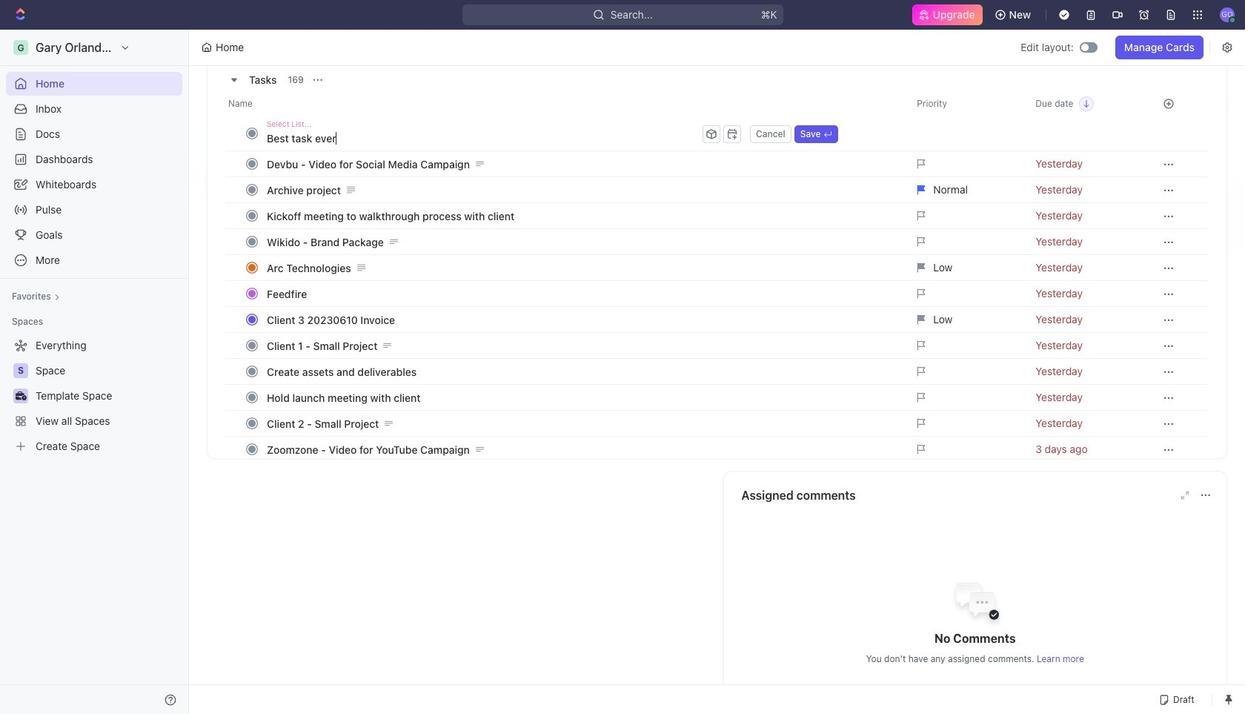 Task type: vqa. For each thing, say whether or not it's contained in the screenshot.
9 to the bottom
no



Task type: locate. For each thing, give the bounding box(es) containing it.
Task name or type '/' for commands text field
[[267, 126, 700, 150]]

tree
[[6, 334, 182, 458]]

sidebar navigation
[[0, 30, 192, 714]]

gary orlando's workspace, , element
[[13, 40, 28, 55]]

business time image
[[15, 392, 26, 400]]

space, , element
[[13, 363, 28, 378]]



Task type: describe. For each thing, give the bounding box(es) containing it.
tree inside sidebar 'navigation'
[[6, 334, 182, 458]]



